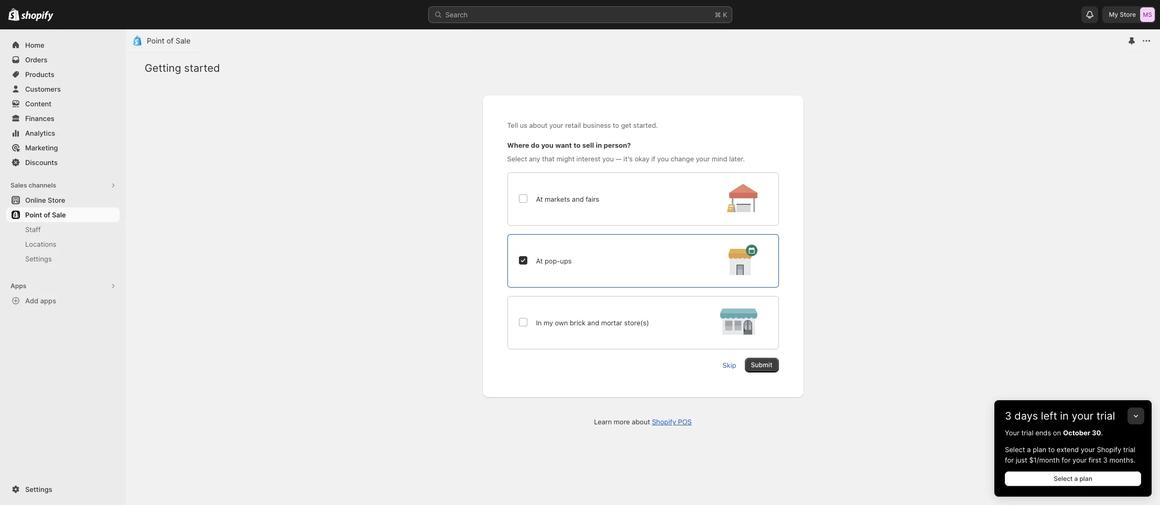 Task type: locate. For each thing, give the bounding box(es) containing it.
just
[[1016, 456, 1027, 464]]

0 vertical spatial your
[[1072, 410, 1094, 423]]

1 vertical spatial select
[[1054, 475, 1073, 483]]

store inside button
[[48, 196, 65, 204]]

locations
[[25, 240, 56, 248]]

0 vertical spatial settings
[[25, 255, 52, 263]]

of
[[167, 36, 174, 45], [44, 211, 50, 219]]

sale down 'online store' link
[[52, 211, 66, 219]]

0 vertical spatial settings link
[[6, 252, 120, 266]]

select for select a plan to extend your shopify trial for just $1/month for your first 3 months.
[[1005, 446, 1025, 454]]

online store button
[[0, 193, 126, 208]]

point up staff
[[25, 211, 42, 219]]

1 for from the left
[[1005, 456, 1014, 464]]

plan inside select a plan to extend your shopify trial for just $1/month for your first 3 months.
[[1033, 446, 1046, 454]]

0 vertical spatial trial
[[1097, 410, 1115, 423]]

0 vertical spatial point of sale
[[147, 36, 190, 45]]

0 vertical spatial of
[[167, 36, 174, 45]]

sales channels
[[10, 181, 56, 189]]

1 vertical spatial store
[[48, 196, 65, 204]]

2 vertical spatial trial
[[1123, 446, 1135, 454]]

0 horizontal spatial of
[[44, 211, 50, 219]]

point of sale down online store
[[25, 211, 66, 219]]

your
[[1072, 410, 1094, 423], [1081, 446, 1095, 454], [1073, 456, 1087, 464]]

1 vertical spatial 3
[[1103, 456, 1108, 464]]

1 horizontal spatial store
[[1120, 10, 1136, 18]]

0 horizontal spatial plan
[[1033, 446, 1046, 454]]

0 vertical spatial sale
[[176, 36, 190, 45]]

of down online store
[[44, 211, 50, 219]]

point of sale link
[[147, 36, 190, 45], [6, 208, 120, 222]]

point of sale
[[147, 36, 190, 45], [25, 211, 66, 219]]

left
[[1041, 410, 1057, 423]]

0 horizontal spatial for
[[1005, 456, 1014, 464]]

0 horizontal spatial 3
[[1005, 410, 1012, 423]]

sale up getting started
[[176, 36, 190, 45]]

0 vertical spatial plan
[[1033, 446, 1046, 454]]

point of sale link down online store
[[6, 208, 120, 222]]

select up just
[[1005, 446, 1025, 454]]

2 for from the left
[[1062, 456, 1071, 464]]

0 horizontal spatial trial
[[1021, 429, 1034, 437]]

for down the extend
[[1062, 456, 1071, 464]]

point
[[147, 36, 164, 45], [25, 211, 42, 219]]

0 horizontal spatial a
[[1027, 446, 1031, 454]]

0 vertical spatial store
[[1120, 10, 1136, 18]]

products
[[25, 70, 54, 79]]

select a plan link
[[1005, 472, 1141, 486]]

$1/month
[[1029, 456, 1060, 464]]

1 horizontal spatial of
[[167, 36, 174, 45]]

3
[[1005, 410, 1012, 423], [1103, 456, 1108, 464]]

3 right 'first'
[[1103, 456, 1108, 464]]

plan
[[1033, 446, 1046, 454], [1080, 475, 1092, 483]]

your left 'first'
[[1073, 456, 1087, 464]]

days
[[1015, 410, 1038, 423]]

select down select a plan to extend your shopify trial for just $1/month for your first 3 months.
[[1054, 475, 1073, 483]]

a down select a plan to extend your shopify trial for just $1/month for your first 3 months.
[[1074, 475, 1078, 483]]

store right my
[[1120, 10, 1136, 18]]

plan down 'first'
[[1080, 475, 1092, 483]]

trial up . on the right bottom of page
[[1097, 410, 1115, 423]]

1 horizontal spatial trial
[[1097, 410, 1115, 423]]

orders link
[[6, 52, 120, 67]]

0 horizontal spatial point of sale
[[25, 211, 66, 219]]

store
[[1120, 10, 1136, 18], [48, 196, 65, 204]]

0 horizontal spatial point
[[25, 211, 42, 219]]

1 horizontal spatial 3
[[1103, 456, 1108, 464]]

0 vertical spatial 3
[[1005, 410, 1012, 423]]

1 horizontal spatial a
[[1074, 475, 1078, 483]]

first
[[1089, 456, 1101, 464]]

1 vertical spatial trial
[[1021, 429, 1034, 437]]

analytics link
[[6, 126, 120, 140]]

for
[[1005, 456, 1014, 464], [1062, 456, 1071, 464]]

trial right your
[[1021, 429, 1034, 437]]

store down sales channels button
[[48, 196, 65, 204]]

3 up your
[[1005, 410, 1012, 423]]

1 horizontal spatial plan
[[1080, 475, 1092, 483]]

30
[[1092, 429, 1101, 437]]

getting
[[145, 62, 181, 74]]

1 vertical spatial a
[[1074, 475, 1078, 483]]

icon for point of sale image
[[132, 36, 143, 46]]

trial
[[1097, 410, 1115, 423], [1021, 429, 1034, 437], [1123, 446, 1135, 454]]

point right icon for point of sale at the left of the page
[[147, 36, 164, 45]]

1 vertical spatial settings
[[25, 485, 52, 494]]

a up just
[[1027, 446, 1031, 454]]

1 horizontal spatial for
[[1062, 456, 1071, 464]]

1 vertical spatial sale
[[52, 211, 66, 219]]

0 horizontal spatial point of sale link
[[6, 208, 120, 222]]

0 vertical spatial point
[[147, 36, 164, 45]]

of up the getting
[[167, 36, 174, 45]]

2 settings link from the top
[[6, 482, 120, 497]]

trial up the months.
[[1123, 446, 1135, 454]]

analytics
[[25, 129, 55, 137]]

discounts link
[[6, 155, 120, 170]]

for left just
[[1005, 456, 1014, 464]]

sale
[[176, 36, 190, 45], [52, 211, 66, 219]]

to
[[1048, 446, 1055, 454]]

2 settings from the top
[[25, 485, 52, 494]]

settings
[[25, 255, 52, 263], [25, 485, 52, 494]]

1 vertical spatial point of sale
[[25, 211, 66, 219]]

1 vertical spatial plan
[[1080, 475, 1092, 483]]

a inside select a plan to extend your shopify trial for just $1/month for your first 3 months.
[[1027, 446, 1031, 454]]

1 settings from the top
[[25, 255, 52, 263]]

0 horizontal spatial store
[[48, 196, 65, 204]]

3 days left in your trial
[[1005, 410, 1115, 423]]

my store image
[[1140, 7, 1155, 22]]

select inside select a plan to extend your shopify trial for just $1/month for your first 3 months.
[[1005, 446, 1025, 454]]

point of sale link up the getting
[[147, 36, 190, 45]]

0 horizontal spatial select
[[1005, 446, 1025, 454]]

1 vertical spatial settings link
[[6, 482, 120, 497]]

locations link
[[6, 237, 120, 252]]

my store
[[1109, 10, 1136, 18]]

plan up $1/month
[[1033, 446, 1046, 454]]

months.
[[1109, 456, 1136, 464]]

finances
[[25, 114, 54, 123]]

0 vertical spatial select
[[1005, 446, 1025, 454]]

point of sale up the getting
[[147, 36, 190, 45]]

settings link
[[6, 252, 120, 266], [6, 482, 120, 497]]

3 inside select a plan to extend your shopify trial for just $1/month for your first 3 months.
[[1103, 456, 1108, 464]]

1 horizontal spatial select
[[1054, 475, 1073, 483]]

customers link
[[6, 82, 120, 96]]

your up october
[[1072, 410, 1094, 423]]

1 horizontal spatial point of sale link
[[147, 36, 190, 45]]

a
[[1027, 446, 1031, 454], [1074, 475, 1078, 483]]

a for select a plan to extend your shopify trial for just $1/month for your first 3 months.
[[1027, 446, 1031, 454]]

0 vertical spatial a
[[1027, 446, 1031, 454]]

⌘ k
[[715, 10, 727, 19]]

shopify image
[[8, 8, 20, 21]]

store for online store
[[48, 196, 65, 204]]

your up 'first'
[[1081, 446, 1095, 454]]

home link
[[6, 38, 120, 52]]

3 days left in your trial button
[[994, 401, 1152, 423]]

in
[[1060, 410, 1069, 423]]

getting started
[[145, 62, 220, 74]]

k
[[723, 10, 727, 19]]

shopify image
[[21, 11, 54, 21]]

select
[[1005, 446, 1025, 454], [1054, 475, 1073, 483]]

2 horizontal spatial trial
[[1123, 446, 1135, 454]]



Task type: describe. For each thing, give the bounding box(es) containing it.
my
[[1109, 10, 1118, 18]]

add
[[25, 297, 38, 305]]

content
[[25, 100, 51, 108]]

select a plan to extend your shopify trial for just $1/month for your first 3 months.
[[1005, 446, 1136, 464]]

started
[[184, 62, 220, 74]]

1 vertical spatial point of sale link
[[6, 208, 120, 222]]

sales
[[10, 181, 27, 189]]

trial inside select a plan to extend your shopify trial for just $1/month for your first 3 months.
[[1123, 446, 1135, 454]]

your trial ends on october 30 .
[[1005, 429, 1103, 437]]

on
[[1053, 429, 1061, 437]]

shopify
[[1097, 446, 1121, 454]]

1 vertical spatial point
[[25, 211, 42, 219]]

online store
[[25, 196, 65, 204]]

select for select a plan
[[1054, 475, 1073, 483]]

home
[[25, 41, 44, 49]]

october
[[1063, 429, 1090, 437]]

1 vertical spatial your
[[1081, 446, 1095, 454]]

marketing
[[25, 144, 58, 152]]

.
[[1101, 429, 1103, 437]]

apps
[[10, 282, 26, 290]]

your
[[1005, 429, 1020, 437]]

channels
[[29, 181, 56, 189]]

content link
[[6, 96, 120, 111]]

0 vertical spatial point of sale link
[[147, 36, 190, 45]]

apps
[[40, 297, 56, 305]]

products link
[[6, 67, 120, 82]]

store for my store
[[1120, 10, 1136, 18]]

a for select a plan
[[1074, 475, 1078, 483]]

1 settings link from the top
[[6, 252, 120, 266]]

orders
[[25, 56, 47, 64]]

ends
[[1035, 429, 1051, 437]]

trial inside dropdown button
[[1097, 410, 1115, 423]]

sales channels button
[[6, 178, 120, 193]]

online store link
[[6, 193, 120, 208]]

staff
[[25, 225, 41, 234]]

your inside dropdown button
[[1072, 410, 1094, 423]]

customers
[[25, 85, 61, 93]]

1 horizontal spatial sale
[[176, 36, 190, 45]]

1 vertical spatial of
[[44, 211, 50, 219]]

3 inside dropdown button
[[1005, 410, 1012, 423]]

3 days left in your trial element
[[994, 428, 1152, 497]]

finances link
[[6, 111, 120, 126]]

1 horizontal spatial point
[[147, 36, 164, 45]]

1 horizontal spatial point of sale
[[147, 36, 190, 45]]

0 horizontal spatial sale
[[52, 211, 66, 219]]

plan for select a plan to extend your shopify trial for just $1/month for your first 3 months.
[[1033, 446, 1046, 454]]

apps button
[[6, 279, 120, 294]]

discounts
[[25, 158, 58, 167]]

select a plan
[[1054, 475, 1092, 483]]

2 vertical spatial your
[[1073, 456, 1087, 464]]

⌘
[[715, 10, 721, 19]]

add apps button
[[6, 294, 120, 308]]

marketing link
[[6, 140, 120, 155]]

online
[[25, 196, 46, 204]]

staff link
[[6, 222, 120, 237]]

add apps
[[25, 297, 56, 305]]

plan for select a plan
[[1080, 475, 1092, 483]]

extend
[[1057, 446, 1079, 454]]

search
[[445, 10, 468, 19]]



Task type: vqa. For each thing, say whether or not it's contained in the screenshot.
"Icon for Shop"
no



